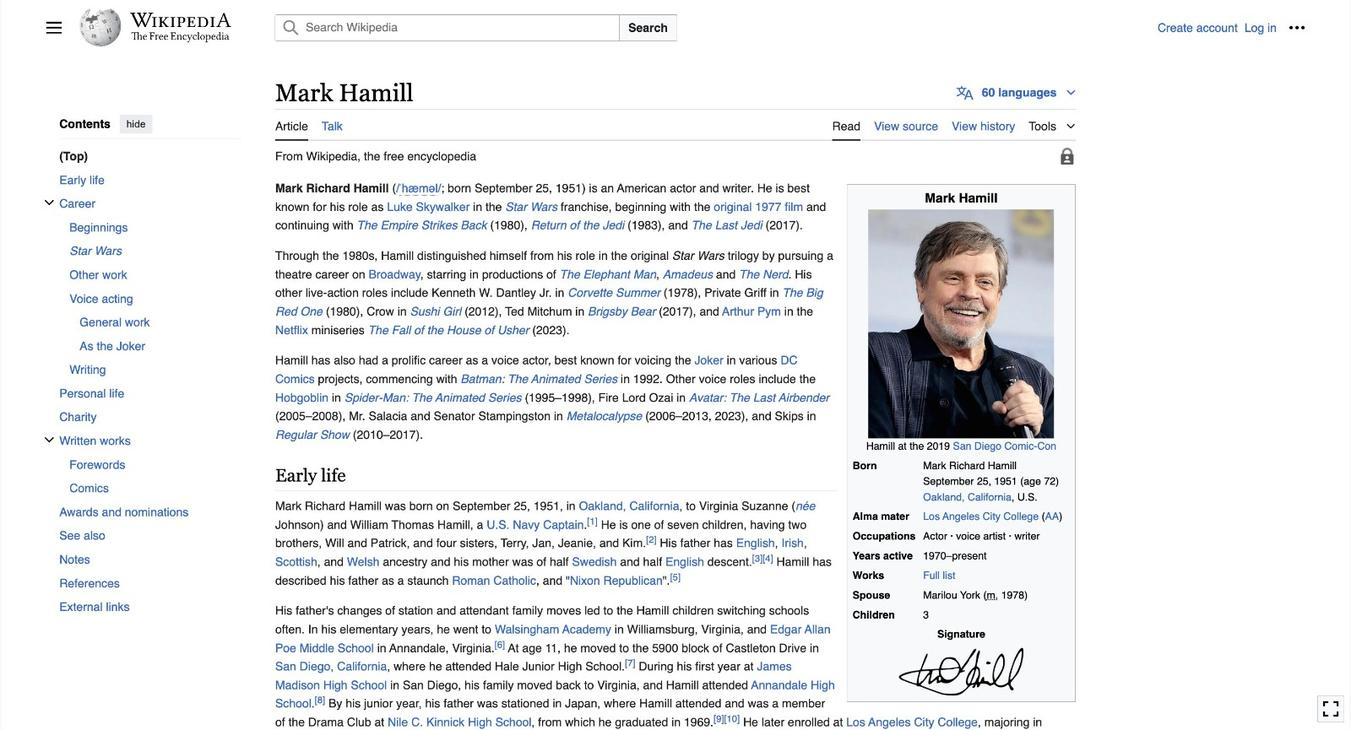 Task type: vqa. For each thing, say whether or not it's contained in the screenshot.
the Page semi-protected icon
yes



Task type: locate. For each thing, give the bounding box(es) containing it.
x small image
[[44, 198, 54, 208], [44, 435, 54, 445]]

wikipedia image
[[130, 13, 231, 28]]

language progressive image
[[957, 84, 974, 101]]

Search Wikipedia search field
[[275, 14, 620, 41]]

main content
[[269, 76, 1306, 731]]

0 vertical spatial x small image
[[44, 198, 54, 208]]

1 vertical spatial x small image
[[44, 435, 54, 445]]

personal tools navigation
[[1158, 14, 1311, 41]]

menu image
[[46, 19, 63, 36]]

page semi-protected image
[[1059, 148, 1076, 165]]

1 x small image from the top
[[44, 198, 54, 208]]

None search field
[[255, 14, 1158, 41]]

2 x small image from the top
[[44, 435, 54, 445]]



Task type: describe. For each thing, give the bounding box(es) containing it.
log in and more options image
[[1289, 19, 1306, 36]]

the free encyclopedia image
[[131, 32, 230, 43]]

fullscreen image
[[1323, 701, 1340, 718]]



